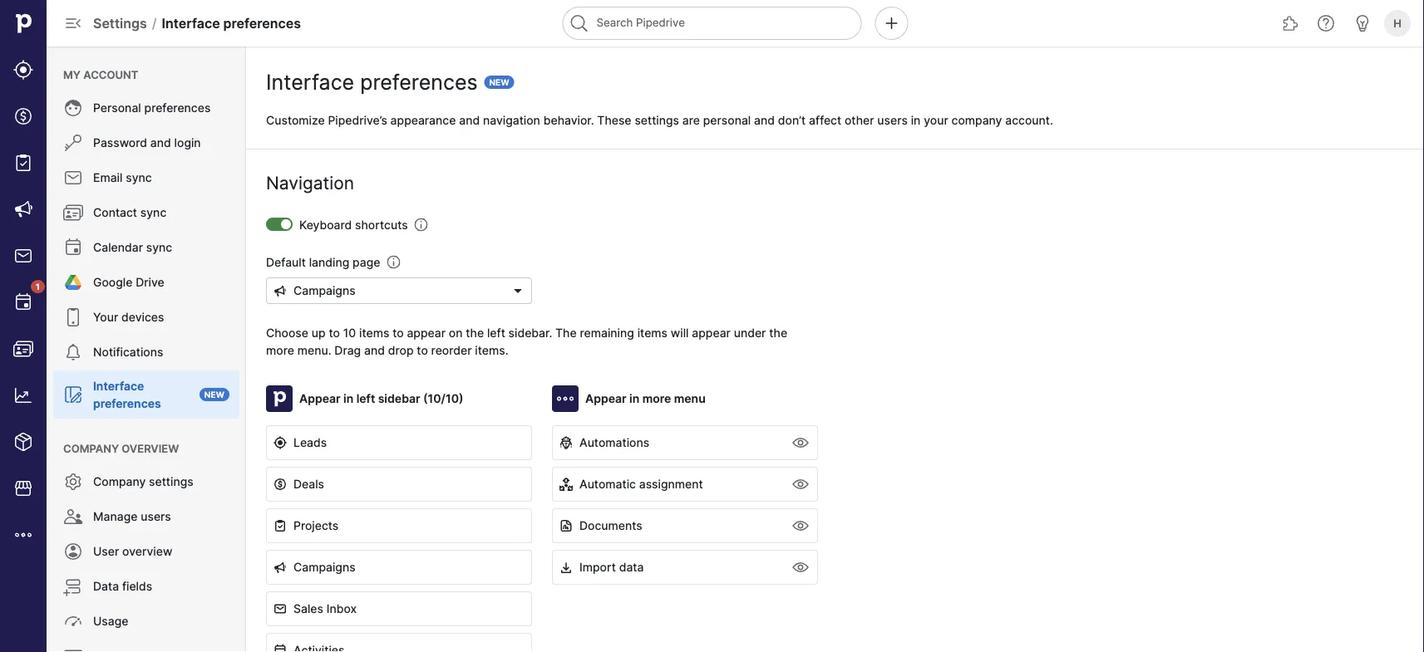 Task type: describe. For each thing, give the bounding box(es) containing it.
import
[[580, 561, 616, 575]]

leads button
[[266, 426, 532, 461]]

in for appear in more menu
[[629, 392, 640, 406]]

leads
[[294, 436, 327, 450]]

default landing page
[[266, 255, 380, 269]]

notifications link
[[53, 336, 239, 369]]

left inside choose up to 10 items to appear on the left sidebar. the remaining items will appear under the more menu. drag and drop to reorder items.
[[487, 326, 505, 340]]

home image
[[11, 11, 36, 36]]

Search Pipedrive field
[[562, 7, 862, 40]]

menu toggle image
[[63, 13, 83, 33]]

overview for company overview
[[122, 442, 179, 455]]

automations
[[580, 436, 649, 450]]

drive
[[136, 276, 164, 290]]

in for appear in left sidebar (10/10)
[[343, 392, 354, 406]]

0 vertical spatial new
[[489, 77, 509, 87]]

your devices link
[[53, 301, 239, 334]]

sidebar
[[378, 392, 420, 406]]

1 menu
[[0, 0, 47, 653]]

don't
[[778, 113, 806, 127]]

users inside menu
[[141, 510, 171, 524]]

0 vertical spatial interface preferences
[[266, 70, 478, 95]]

the
[[555, 326, 577, 340]]

appear for appear in more menu
[[585, 392, 627, 406]]

color undefined image for user overview
[[63, 542, 83, 562]]

password and login
[[93, 136, 201, 150]]

google drive link
[[53, 266, 239, 299]]

color undefined image for notifications
[[63, 343, 83, 363]]

usage
[[93, 615, 128, 629]]

fields
[[122, 580, 152, 594]]

user overview link
[[53, 535, 239, 569]]

color undefined image for password and login
[[63, 133, 83, 153]]

color undefined image for interface
[[63, 385, 83, 405]]

interface inside interface preferences
[[93, 379, 144, 393]]

usage link
[[53, 605, 239, 639]]

new inside interface preferences menu item
[[204, 390, 224, 400]]

password and login link
[[53, 126, 239, 160]]

color primary image for documents
[[560, 520, 573, 533]]

import data button
[[552, 550, 818, 585]]

color secondary image for assignment
[[791, 475, 811, 495]]

import data
[[580, 561, 644, 575]]

my
[[63, 68, 81, 81]]

sales inbox button
[[266, 592, 532, 627]]

menu.
[[297, 343, 331, 358]]

and inside choose up to 10 items to appear on the left sidebar. the remaining items will appear under the more menu. drag and drop to reorder items.
[[364, 343, 385, 358]]

interface preferences inside menu item
[[93, 379, 161, 411]]

company overview
[[63, 442, 179, 455]]

insights image
[[13, 386, 33, 406]]

drag
[[335, 343, 361, 358]]

appear in left sidebar (10/10)
[[299, 392, 464, 406]]

sync for contact sync
[[140, 206, 167, 220]]

manage users
[[93, 510, 171, 524]]

documents button
[[552, 509, 818, 544]]

quick add image
[[882, 13, 902, 33]]

sync for email sync
[[126, 171, 152, 185]]

menu
[[674, 392, 706, 406]]

email
[[93, 171, 123, 185]]

choose
[[266, 326, 308, 340]]

sync for calendar sync
[[146, 241, 172, 255]]

h button
[[1381, 7, 1414, 40]]

assignment
[[639, 478, 703, 492]]

and left the navigation
[[459, 113, 480, 127]]

are
[[682, 113, 700, 127]]

contacts image
[[13, 339, 33, 359]]

more inside choose up to 10 items to appear on the left sidebar. the remaining items will appear under the more menu. drag and drop to reorder items.
[[266, 343, 294, 358]]

personal preferences link
[[53, 91, 239, 125]]

color primary image for leads
[[274, 437, 287, 450]]

reorder
[[431, 343, 472, 358]]

color undefined image inside 1 link
[[13, 293, 33, 313]]

company settings
[[93, 475, 193, 489]]

projects
[[294, 519, 339, 533]]

choose up to 10 items to appear on the left sidebar. the remaining items will appear under the more menu. drag and drop to reorder items.
[[266, 326, 787, 358]]

color undefined image for data
[[63, 577, 83, 597]]

campaigns inside button
[[294, 561, 356, 575]]

manage users link
[[53, 501, 239, 534]]

marketplace image
[[13, 479, 33, 499]]

10
[[343, 326, 356, 340]]

(10/10)
[[423, 392, 464, 406]]

page
[[353, 255, 380, 269]]

1 appear from the left
[[407, 326, 446, 340]]

shortcuts
[[355, 218, 408, 232]]

manage
[[93, 510, 138, 524]]

calendar sync
[[93, 241, 172, 255]]

overview for user overview
[[122, 545, 172, 559]]

up
[[312, 326, 326, 340]]

2 items from the left
[[637, 326, 668, 340]]

color primary image for projects
[[274, 520, 287, 533]]

calendar
[[93, 241, 143, 255]]

1 the from the left
[[466, 326, 484, 340]]

remaining
[[580, 326, 634, 340]]

customize
[[266, 113, 325, 127]]

calendar sync link
[[53, 231, 239, 264]]

personal preferences
[[93, 101, 211, 115]]

my account
[[63, 68, 138, 81]]

2 appear from the left
[[692, 326, 731, 340]]

1 horizontal spatial more
[[642, 392, 671, 406]]

company for company overview
[[63, 442, 119, 455]]

campaigns image
[[13, 200, 33, 220]]

affect
[[809, 113, 842, 127]]

sales inbox
[[294, 602, 357, 617]]

campaigns button
[[266, 278, 532, 304]]

personal
[[93, 101, 141, 115]]

2 horizontal spatial to
[[417, 343, 428, 358]]

notifications
[[93, 345, 163, 360]]

google
[[93, 276, 133, 290]]

personal
[[703, 113, 751, 127]]

google drive
[[93, 276, 164, 290]]

appearance
[[390, 113, 456, 127]]

0 horizontal spatial left
[[356, 392, 375, 406]]

contact sync link
[[53, 196, 239, 229]]

sales inbox image
[[13, 246, 33, 266]]

documents
[[580, 519, 643, 533]]

color undefined image for calendar sync
[[63, 238, 83, 258]]

color primary image for import data
[[560, 561, 573, 575]]

your
[[924, 113, 948, 127]]

data
[[93, 580, 119, 594]]



Task type: vqa. For each thing, say whether or not it's contained in the screenshot.
Win rate is 0%
no



Task type: locate. For each thing, give the bounding box(es) containing it.
0 vertical spatial campaigns
[[294, 284, 356, 298]]

sync right email
[[126, 171, 152, 185]]

color undefined image left your
[[63, 308, 83, 328]]

color undefined image inside company settings link
[[63, 472, 83, 492]]

menu
[[47, 47, 246, 653]]

1 horizontal spatial appear
[[692, 326, 731, 340]]

menu containing personal preferences
[[47, 47, 246, 653]]

new up the navigation
[[489, 77, 509, 87]]

0 horizontal spatial interface preferences
[[93, 379, 161, 411]]

user
[[93, 545, 119, 559]]

color undefined image for personal
[[63, 98, 83, 118]]

preferences inside menu item
[[93, 397, 161, 411]]

0 vertical spatial sync
[[126, 171, 152, 185]]

sync
[[126, 171, 152, 185], [140, 206, 167, 220], [146, 241, 172, 255]]

1 vertical spatial overview
[[122, 545, 172, 559]]

account.
[[1005, 113, 1053, 127]]

2 vertical spatial interface
[[93, 379, 144, 393]]

company for company settings
[[93, 475, 146, 489]]

color undefined image left manage
[[63, 507, 83, 527]]

h
[[1394, 17, 1402, 30]]

color undefined image inside notifications link
[[63, 343, 83, 363]]

campaigns
[[294, 284, 356, 298], [294, 561, 356, 575]]

color primary image inside automations button
[[560, 437, 573, 450]]

color primary image inside automatic assignment button
[[560, 478, 573, 491]]

1 color secondary image from the top
[[791, 433, 811, 453]]

sync inside 'link'
[[146, 241, 172, 255]]

1 vertical spatial settings
[[149, 475, 193, 489]]

company down company overview
[[93, 475, 146, 489]]

settings up manage users link
[[149, 475, 193, 489]]

these
[[597, 113, 632, 127]]

1 vertical spatial company
[[93, 475, 146, 489]]

color undefined image left contact
[[63, 203, 83, 223]]

appear for appear in left sidebar (10/10)
[[299, 392, 340, 406]]

1 vertical spatial interface
[[266, 70, 354, 95]]

color secondary image
[[791, 516, 811, 536]]

1 vertical spatial info image
[[387, 256, 400, 269]]

info image right shortcuts
[[415, 218, 428, 232]]

2 campaigns from the top
[[294, 561, 356, 575]]

navigation
[[266, 172, 354, 193]]

color secondary image inside automations button
[[791, 433, 811, 453]]

login
[[174, 136, 201, 150]]

interface right /
[[162, 15, 220, 31]]

company
[[952, 113, 1002, 127]]

2 vertical spatial color secondary image
[[791, 558, 811, 578]]

devices
[[121, 311, 164, 325]]

to up the drop
[[393, 326, 404, 340]]

color undefined image down usage link
[[63, 647, 83, 653]]

color undefined image inside personal preferences link
[[63, 98, 83, 118]]

pipedrive's
[[328, 113, 387, 127]]

color secondary image inside import data "button"
[[791, 558, 811, 578]]

color undefined image inside your devices link
[[63, 308, 83, 328]]

appear in more menu
[[585, 392, 706, 406]]

items.
[[475, 343, 508, 358]]

color undefined image for email
[[63, 168, 83, 188]]

campaigns down default landing page
[[294, 284, 356, 298]]

interface preferences
[[266, 70, 478, 95], [93, 379, 161, 411]]

0 vertical spatial company
[[63, 442, 119, 455]]

left left sidebar
[[356, 392, 375, 406]]

color primary image
[[511, 284, 525, 298], [560, 437, 573, 450], [274, 478, 287, 491], [560, 520, 573, 533], [560, 561, 573, 575], [274, 603, 287, 616]]

data fields
[[93, 580, 152, 594]]

color undefined image for company
[[63, 472, 83, 492]]

0 vertical spatial left
[[487, 326, 505, 340]]

appear up leads in the left bottom of the page
[[299, 392, 340, 406]]

color primary image inside campaigns popup button
[[274, 284, 287, 298]]

1 vertical spatial campaigns
[[294, 561, 356, 575]]

navigation
[[483, 113, 540, 127]]

in left your
[[911, 113, 921, 127]]

more left the menu
[[642, 392, 671, 406]]

color undefined image inside email sync link
[[63, 168, 83, 188]]

sync down email sync link
[[140, 206, 167, 220]]

color primary image for automatic assignment
[[560, 478, 573, 491]]

0 vertical spatial overview
[[122, 442, 179, 455]]

0 horizontal spatial info image
[[387, 256, 400, 269]]

projects image
[[13, 153, 33, 173]]

data fields link
[[53, 570, 239, 604]]

1 vertical spatial color secondary image
[[791, 475, 811, 495]]

settings inside menu
[[149, 475, 193, 489]]

color undefined image right marketplace image
[[63, 472, 83, 492]]

password
[[93, 136, 147, 150]]

color undefined image for your
[[63, 308, 83, 328]]

appear up the automations
[[585, 392, 627, 406]]

appear
[[407, 326, 446, 340], [692, 326, 731, 340]]

color undefined image inside 'calendar sync' 'link'
[[63, 238, 83, 258]]

1
[[36, 282, 40, 292]]

users
[[877, 113, 908, 127], [141, 510, 171, 524]]

info image
[[415, 218, 428, 232], [387, 256, 400, 269]]

color primary image inside the leads button
[[274, 437, 287, 450]]

settings / interface preferences
[[93, 15, 301, 31]]

0 horizontal spatial items
[[359, 326, 389, 340]]

color undefined image inside google drive link
[[63, 273, 83, 293]]

color primary image left deals at the bottom left of the page
[[274, 478, 287, 491]]

left
[[487, 326, 505, 340], [356, 392, 375, 406]]

color undefined image left email
[[63, 168, 83, 188]]

color undefined image
[[63, 98, 83, 118], [63, 168, 83, 188], [63, 273, 83, 293], [13, 293, 33, 313], [63, 308, 83, 328], [63, 385, 83, 405], [63, 472, 83, 492], [63, 577, 83, 597], [63, 647, 83, 653]]

email sync link
[[53, 161, 239, 195]]

campaigns inside popup button
[[294, 284, 356, 298]]

deals image
[[13, 106, 33, 126]]

data
[[619, 561, 644, 575]]

color undefined image right 1
[[63, 273, 83, 293]]

1 horizontal spatial new
[[489, 77, 509, 87]]

color undefined image right insights image at left bottom
[[63, 385, 83, 405]]

5 color undefined image from the top
[[63, 507, 83, 527]]

1 appear from the left
[[299, 392, 340, 406]]

color primary image for deals
[[274, 478, 287, 491]]

color undefined image inside contact sync link
[[63, 203, 83, 223]]

2 color secondary image from the top
[[791, 475, 811, 495]]

1 vertical spatial interface preferences
[[93, 379, 161, 411]]

1 horizontal spatial info image
[[415, 218, 428, 232]]

color primary image for automations
[[560, 437, 573, 450]]

1 horizontal spatial the
[[769, 326, 787, 340]]

and left login
[[150, 136, 171, 150]]

color secondary image for data
[[791, 558, 811, 578]]

4 color undefined image from the top
[[63, 343, 83, 363]]

and left don't
[[754, 113, 775, 127]]

color primary image left 'sales'
[[274, 603, 287, 616]]

appear left on
[[407, 326, 446, 340]]

color primary image up sidebar.
[[511, 284, 525, 298]]

color primary image left import
[[560, 561, 573, 575]]

0 vertical spatial info image
[[415, 218, 428, 232]]

projects button
[[266, 509, 532, 544]]

color undefined image inside interface preferences menu item
[[63, 385, 83, 405]]

more
[[266, 343, 294, 358], [642, 392, 671, 406]]

color undefined image for contact sync
[[63, 203, 83, 223]]

0 vertical spatial color secondary image
[[791, 433, 811, 453]]

overview up company settings link
[[122, 442, 179, 455]]

sales assistant image
[[1353, 13, 1373, 33]]

the
[[466, 326, 484, 340], [769, 326, 787, 340]]

your
[[93, 311, 118, 325]]

users right other
[[877, 113, 908, 127]]

deals
[[294, 478, 324, 492]]

1 horizontal spatial items
[[637, 326, 668, 340]]

color undefined image inside password and login link
[[63, 133, 83, 153]]

keyboard
[[299, 218, 352, 232]]

more image
[[13, 525, 33, 545]]

contact
[[93, 206, 137, 220]]

interface preferences menu item
[[47, 371, 246, 419]]

color undefined image left user
[[63, 542, 83, 562]]

automatic assignment button
[[552, 467, 818, 502]]

2 horizontal spatial in
[[911, 113, 921, 127]]

sidebar.
[[509, 326, 552, 340]]

color primary image left documents
[[560, 520, 573, 533]]

color undefined image down my
[[63, 98, 83, 118]]

other
[[845, 113, 874, 127]]

customize pipedrive's appearance and navigation behavior. these settings are personal and don't affect other users in your company account.
[[266, 113, 1053, 127]]

0 vertical spatial users
[[877, 113, 908, 127]]

3 color secondary image from the top
[[791, 558, 811, 578]]

sync up drive
[[146, 241, 172, 255]]

the right under
[[769, 326, 787, 340]]

0 horizontal spatial in
[[343, 392, 354, 406]]

color undefined image inside usage link
[[63, 612, 83, 632]]

account
[[83, 68, 138, 81]]

to
[[329, 326, 340, 340], [393, 326, 404, 340], [417, 343, 428, 358]]

contact sync
[[93, 206, 167, 220]]

1 campaigns from the top
[[294, 284, 356, 298]]

will
[[671, 326, 689, 340]]

color undefined image right contacts icon in the left of the page
[[63, 343, 83, 363]]

more down choose
[[266, 343, 294, 358]]

color undefined image
[[63, 133, 83, 153], [63, 203, 83, 223], [63, 238, 83, 258], [63, 343, 83, 363], [63, 507, 83, 527], [63, 542, 83, 562], [63, 612, 83, 632]]

1 horizontal spatial interface preferences
[[266, 70, 478, 95]]

0 horizontal spatial the
[[466, 326, 484, 340]]

1 horizontal spatial to
[[393, 326, 404, 340]]

1 link
[[5, 280, 45, 321]]

your devices
[[93, 311, 164, 325]]

keyboard shortcuts
[[299, 218, 408, 232]]

items
[[359, 326, 389, 340], [637, 326, 668, 340]]

1 horizontal spatial settings
[[635, 113, 679, 127]]

0 vertical spatial more
[[266, 343, 294, 358]]

users down company settings link
[[141, 510, 171, 524]]

automatic
[[580, 478, 636, 492]]

interface preferences down notifications
[[93, 379, 161, 411]]

color primary image inside campaigns button
[[274, 561, 287, 575]]

color undefined image left "data"
[[63, 577, 83, 597]]

new down notifications link
[[204, 390, 224, 400]]

1 vertical spatial sync
[[140, 206, 167, 220]]

color primary image inside import data "button"
[[560, 561, 573, 575]]

to right the drop
[[417, 343, 428, 358]]

1 horizontal spatial left
[[487, 326, 505, 340]]

color primary image
[[274, 284, 287, 298], [274, 437, 287, 450], [560, 478, 573, 491], [274, 520, 287, 533], [274, 561, 287, 575], [274, 644, 287, 653]]

leads image
[[13, 60, 33, 80]]

to left 10
[[329, 326, 340, 340]]

settings left are on the top of the page
[[635, 113, 679, 127]]

1 vertical spatial new
[[204, 390, 224, 400]]

behavior.
[[544, 113, 594, 127]]

1 vertical spatial left
[[356, 392, 375, 406]]

1 items from the left
[[359, 326, 389, 340]]

settings
[[635, 113, 679, 127], [149, 475, 193, 489]]

color secondary image
[[791, 433, 811, 453], [791, 475, 811, 495], [791, 558, 811, 578]]

color primary image inside campaigns popup button
[[511, 284, 525, 298]]

drop
[[388, 343, 414, 358]]

appear right will
[[692, 326, 731, 340]]

color undefined image up contacts icon in the left of the page
[[13, 293, 33, 313]]

0 horizontal spatial settings
[[149, 475, 193, 489]]

1 horizontal spatial appear
[[585, 392, 627, 406]]

0 vertical spatial settings
[[635, 113, 679, 127]]

1 color undefined image from the top
[[63, 133, 83, 153]]

and left the drop
[[364, 343, 385, 358]]

2 vertical spatial sync
[[146, 241, 172, 255]]

overview up data fields link
[[122, 545, 172, 559]]

left up the items. at the bottom
[[487, 326, 505, 340]]

on
[[449, 326, 463, 340]]

info image right page
[[387, 256, 400, 269]]

color undefined image inside user overview link
[[63, 542, 83, 562]]

and inside password and login link
[[150, 136, 171, 150]]

interface up customize
[[266, 70, 354, 95]]

items right 10
[[359, 326, 389, 340]]

color primary image for campaigns
[[274, 561, 287, 575]]

deals button
[[266, 467, 532, 502]]

/
[[152, 15, 157, 31]]

0 horizontal spatial to
[[329, 326, 340, 340]]

color undefined image for google
[[63, 273, 83, 293]]

0 vertical spatial interface
[[162, 15, 220, 31]]

the right on
[[466, 326, 484, 340]]

3 color undefined image from the top
[[63, 238, 83, 258]]

company settings link
[[53, 466, 239, 499]]

default
[[266, 255, 306, 269]]

and
[[459, 113, 480, 127], [754, 113, 775, 127], [150, 136, 171, 150], [364, 343, 385, 358]]

2 the from the left
[[769, 326, 787, 340]]

color primary image for sales inbox
[[274, 603, 287, 616]]

0 horizontal spatial appear
[[299, 392, 340, 406]]

quick help image
[[1316, 13, 1336, 33]]

in up the automations
[[629, 392, 640, 406]]

color undefined image inside data fields link
[[63, 577, 83, 597]]

items left will
[[637, 326, 668, 340]]

color undefined image left usage
[[63, 612, 83, 632]]

6 color undefined image from the top
[[63, 542, 83, 562]]

products image
[[13, 432, 33, 452]]

under
[[734, 326, 766, 340]]

0 horizontal spatial interface
[[93, 379, 144, 393]]

overview
[[122, 442, 179, 455], [122, 545, 172, 559]]

user overview
[[93, 545, 172, 559]]

1 vertical spatial users
[[141, 510, 171, 524]]

1 vertical spatial more
[[642, 392, 671, 406]]

0 horizontal spatial new
[[204, 390, 224, 400]]

email sync
[[93, 171, 152, 185]]

7 color undefined image from the top
[[63, 612, 83, 632]]

0 horizontal spatial appear
[[407, 326, 446, 340]]

interface down notifications
[[93, 379, 144, 393]]

color primary image inside the deals button
[[274, 478, 287, 491]]

in down drag on the left bottom
[[343, 392, 354, 406]]

automations button
[[552, 426, 818, 461]]

2 horizontal spatial interface
[[266, 70, 354, 95]]

company up company settings
[[63, 442, 119, 455]]

0 horizontal spatial users
[[141, 510, 171, 524]]

interface preferences up pipedrive's at the top left
[[266, 70, 478, 95]]

color undefined image for usage
[[63, 612, 83, 632]]

campaigns button
[[266, 550, 532, 585]]

campaigns up sales inbox
[[294, 561, 356, 575]]

2 color undefined image from the top
[[63, 203, 83, 223]]

sales
[[294, 602, 323, 617]]

2 appear from the left
[[585, 392, 627, 406]]

color undefined image left calendar
[[63, 238, 83, 258]]

color undefined image left the password
[[63, 133, 83, 153]]

1 horizontal spatial interface
[[162, 15, 220, 31]]

0 horizontal spatial more
[[266, 343, 294, 358]]

settings
[[93, 15, 147, 31]]

Campaigns field
[[266, 278, 532, 304]]

color primary image left the automations
[[560, 437, 573, 450]]

color primary image inside 'sales inbox' button
[[274, 603, 287, 616]]

automatic assignment
[[580, 478, 703, 492]]

color primary image inside the projects button
[[274, 520, 287, 533]]

color undefined image for manage users
[[63, 507, 83, 527]]

color undefined image inside manage users link
[[63, 507, 83, 527]]

1 horizontal spatial users
[[877, 113, 908, 127]]

1 horizontal spatial in
[[629, 392, 640, 406]]



